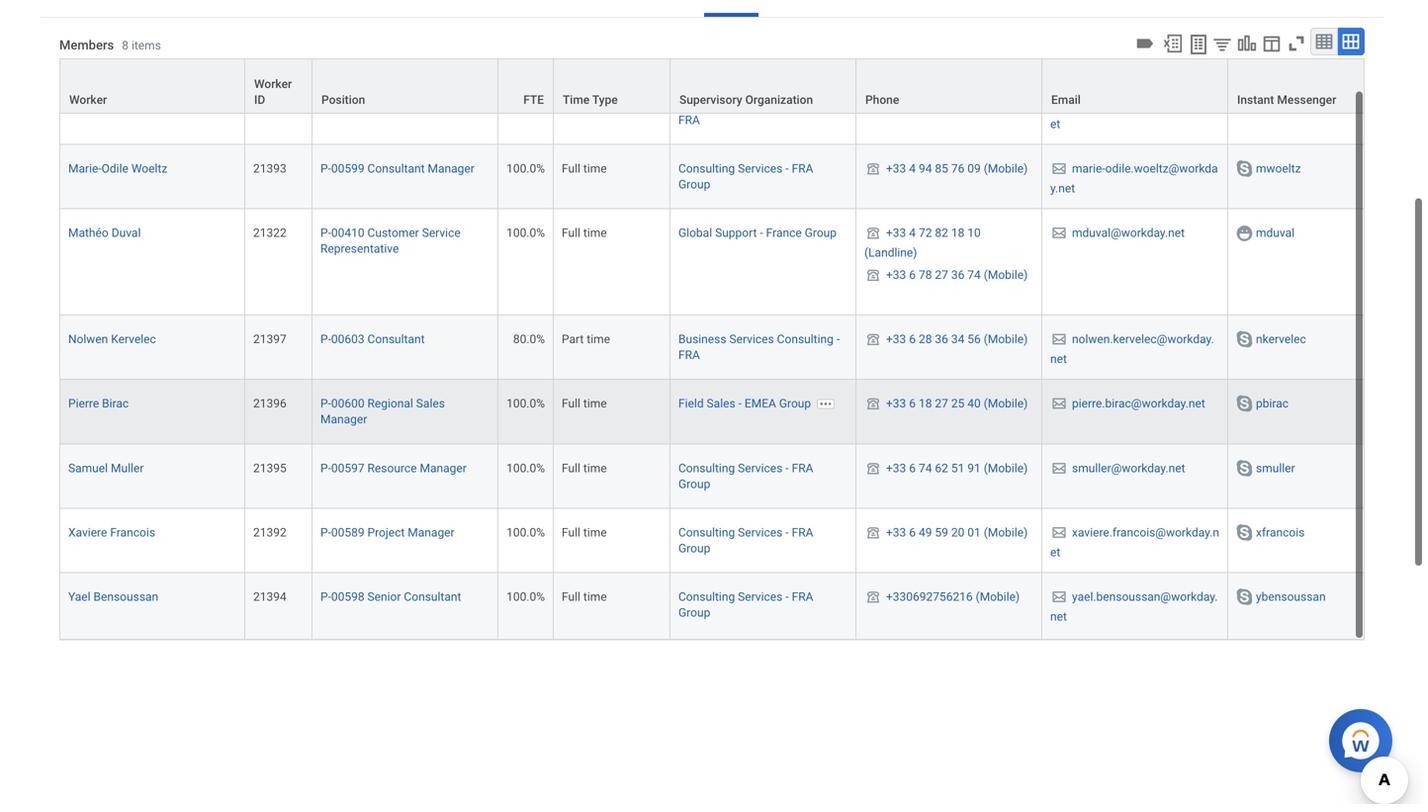 Task type: vqa. For each thing, say whether or not it's contained in the screenshot.
Total - 2026 Vesting Value button
no



Task type: locate. For each thing, give the bounding box(es) containing it.
p- right the 21394
[[320, 590, 331, 604]]

consultant right '00596'
[[367, 97, 425, 111]]

0 horizontal spatial leave)
[[178, 97, 213, 111]]

phone image left +330692756216
[[864, 589, 882, 605]]

row containing samuel muller
[[59, 444, 1365, 509]]

p- right "21396"
[[320, 397, 331, 411]]

p- for 00596
[[320, 97, 331, 111]]

0 horizontal spatial 18
[[919, 397, 932, 411]]

2 vertical spatial 36
[[935, 332, 948, 346]]

8 p- from the top
[[320, 590, 331, 604]]

1 leave) from the left
[[178, 97, 213, 111]]

group inside global support - france group link
[[805, 226, 837, 240]]

worker inside column header
[[254, 77, 292, 91]]

full for p-00589 project manager
[[562, 526, 580, 539]]

business services consulting - fra link
[[678, 93, 840, 127], [678, 328, 840, 362]]

6 for 18
[[909, 397, 916, 411]]

full time element for p-00596 consultant (on leave)
[[562, 93, 607, 111]]

full time for p-00410 customer service representative
[[562, 226, 607, 240]]

manager down 00600
[[320, 413, 367, 426]]

p- right 21397
[[320, 332, 331, 346]]

3 mail image from the top
[[1050, 396, 1068, 412]]

1 horizontal spatial worker
[[254, 77, 292, 91]]

2 4 from the top
[[909, 226, 916, 240]]

row containing nolwen kervelec
[[59, 315, 1365, 380]]

1 business from the top
[[678, 97, 726, 111]]

3 phone image from the top
[[864, 396, 882, 412]]

6 left 62
[[909, 461, 916, 475]]

- for consulting services - fra group link for +33 6 74 62 51 91 (mobile)
[[786, 461, 789, 475]]

et inside xaviere.francois@workday.n et
[[1050, 545, 1060, 559]]

6 p- from the top
[[320, 461, 331, 475]]

row containing marie-odile woeltz
[[59, 145, 1365, 209]]

p- for 00589
[[320, 526, 331, 539]]

sales inside the p-00600 regional sales manager
[[416, 397, 445, 411]]

time inside part time element
[[587, 332, 610, 346]]

manager right project
[[408, 526, 455, 539]]

1 p- from the top
[[320, 97, 331, 111]]

worker inside column header
[[69, 93, 107, 107]]

1 full time from the top
[[562, 97, 607, 111]]

kervelec
[[111, 332, 156, 346]]

p- right 21395
[[320, 461, 331, 475]]

manager for p-00597 resource manager
[[420, 461, 467, 475]]

6 left 28 on the top right of the page
[[909, 332, 916, 346]]

3 6 from the top
[[909, 332, 916, 346]]

0 vertical spatial 74
[[968, 268, 981, 282]]

00597
[[331, 461, 365, 475]]

consultant for 00596
[[367, 97, 425, 111]]

- for consulting services - fra group link corresponding to +33 4 94 85 76 09 (mobile)
[[786, 162, 789, 176]]

6 row from the top
[[59, 380, 1365, 444]]

et up yael.bensoussan@workday. net link
[[1050, 545, 1060, 559]]

tag image
[[1134, 32, 1156, 54]]

phone image left 62
[[864, 460, 882, 476]]

skype image
[[1234, 94, 1254, 114], [1234, 159, 1254, 179], [1234, 394, 1254, 414], [1234, 458, 1254, 478], [1234, 523, 1254, 542]]

phone image up (landline)
[[864, 225, 882, 241]]

2 skype image from the top
[[1234, 587, 1254, 607]]

3 consulting services - fra group link from the top
[[678, 522, 813, 555]]

4
[[909, 162, 916, 176], [909, 226, 916, 240]]

4 full from the top
[[562, 397, 580, 411]]

1 mail image from the top
[[1050, 161, 1068, 177]]

row
[[59, 58, 1365, 115], [59, 80, 1365, 145], [59, 145, 1365, 209], [59, 209, 1365, 315], [59, 315, 1365, 380], [59, 380, 1365, 444], [59, 444, 1365, 509], [59, 509, 1365, 573], [59, 573, 1365, 640]]

fte
[[523, 93, 544, 107]]

phone image down (landline)
[[864, 267, 882, 283]]

mduval@workday.net link
[[1072, 222, 1185, 240]]

7 full from the top
[[562, 590, 580, 604]]

(mobile) for +33 6 28 36 34 56 (mobile)
[[984, 332, 1028, 346]]

36 for 74
[[951, 268, 965, 282]]

27 for 25
[[935, 397, 948, 411]]

+33 inside "+33 6 49 59 20 01 (mobile)" 'link'
[[886, 526, 906, 539]]

business up field
[[678, 332, 726, 346]]

email
[[1051, 93, 1081, 107]]

74 down 10 in the top of the page
[[968, 268, 981, 282]]

4 mail image from the top
[[1050, 525, 1068, 540]]

worker down 'members'
[[69, 93, 107, 107]]

2 p- from the top
[[320, 162, 331, 176]]

6 left 25
[[909, 397, 916, 411]]

services for +330692756216 (mobile)
[[738, 590, 783, 604]]

consultant right 00599
[[367, 162, 425, 176]]

7 full time from the top
[[562, 590, 607, 604]]

members
[[59, 38, 114, 53]]

1 vertical spatial 27
[[935, 397, 948, 411]]

+33 inside '+33 6 78 27 36 74 (mobile)' link
[[886, 268, 906, 282]]

0 horizontal spatial 74
[[919, 461, 932, 475]]

phone image left 49
[[864, 525, 882, 540]]

1 6 from the top
[[909, 97, 916, 111]]

+33 inside +33 4 94 85 76 09 (mobile) link
[[886, 162, 906, 176]]

time for p-00603 consultant
[[587, 332, 610, 346]]

1 phone image from the top
[[864, 96, 882, 112]]

resource
[[367, 461, 417, 475]]

mail image for marie-odile.woeltz@workda y.net
[[1050, 161, 1068, 177]]

8 row from the top
[[59, 509, 1365, 573]]

full time for p-00596 consultant (on leave)
[[562, 97, 607, 111]]

p-00598 senior consultant link
[[320, 586, 461, 604]]

full time element for p-00589 project manager
[[562, 522, 607, 539]]

27 right 78
[[935, 268, 948, 282]]

6 +33 from the top
[[886, 397, 906, 411]]

3 +33 from the top
[[886, 226, 906, 240]]

time type column header
[[554, 58, 671, 115]]

6 6 from the top
[[909, 526, 916, 539]]

services
[[729, 97, 774, 111], [738, 162, 783, 176], [729, 332, 774, 346], [738, 461, 783, 475], [738, 526, 783, 539], [738, 590, 783, 604]]

business services consulting - fra link for +33 6 28 36 34 56 (mobile)
[[678, 328, 840, 362]]

time for p-00410 customer service representative
[[583, 226, 607, 240]]

full for p-00596 consultant (on leave)
[[562, 97, 580, 111]]

3 full from the top
[[562, 226, 580, 240]]

+33 for +33 6 74 62 51 91 (mobile)
[[886, 461, 906, 475]]

mail image left pierre.birac@workday.net
[[1050, 396, 1068, 412]]

9 row from the top
[[59, 573, 1365, 640]]

position column header
[[313, 58, 498, 115]]

+33 down (landline)
[[886, 268, 906, 282]]

business services consulting - fra for +33 6 28 36 34 56 (mobile)
[[678, 332, 840, 362]]

1 horizontal spatial 74
[[968, 268, 981, 282]]

full time element for p-00600 regional sales manager
[[562, 393, 607, 411]]

phone image for +33 4 72 82 18 10 (landline)
[[864, 225, 882, 241]]

+33 left 94
[[886, 162, 906, 176]]

p-00600 regional sales manager
[[320, 397, 445, 426]]

part time
[[562, 332, 610, 346]]

worker for worker id
[[254, 77, 292, 91]]

p- right worker id column header
[[320, 97, 331, 111]]

p-
[[320, 97, 331, 111], [320, 162, 331, 176], [320, 226, 331, 240], [320, 332, 331, 346], [320, 397, 331, 411], [320, 461, 331, 475], [320, 526, 331, 539], [320, 590, 331, 604]]

net
[[1050, 352, 1067, 366], [1050, 610, 1067, 624]]

mail image
[[1050, 161, 1068, 177], [1050, 225, 1068, 241], [1050, 396, 1068, 412], [1050, 589, 1068, 605]]

instant messenger
[[1237, 93, 1336, 107]]

+33 left 28 on the top right of the page
[[886, 332, 906, 346]]

0 horizontal spatial worker
[[69, 93, 107, 107]]

p- inside p-00410 customer service representative
[[320, 226, 331, 240]]

1 horizontal spatial (on
[[428, 97, 447, 111]]

marie-
[[68, 162, 102, 176]]

6 full time from the top
[[562, 526, 607, 539]]

0 vertical spatial 36
[[951, 97, 965, 111]]

1 skype image from the top
[[1234, 94, 1254, 114]]

full time element
[[562, 93, 607, 111], [562, 158, 607, 176], [562, 222, 607, 240], [562, 393, 607, 411], [562, 457, 607, 475], [562, 522, 607, 539], [562, 586, 607, 604]]

+33 inside +33 6 74 62 51 91 (mobile) link
[[886, 461, 906, 475]]

2 skype image from the top
[[1234, 159, 1254, 179]]

3 phone image from the top
[[864, 331, 882, 347]]

field
[[678, 397, 704, 411]]

skype image left mwoeltz
[[1234, 159, 1254, 179]]

email button
[[1042, 59, 1227, 113]]

2 sales from the left
[[707, 397, 735, 411]]

0 vertical spatial 27
[[935, 268, 948, 282]]

36 right 28 on the top right of the page
[[935, 332, 948, 346]]

1 net from the top
[[1050, 352, 1067, 366]]

7 +33 from the top
[[886, 461, 906, 475]]

yael.bensoussan@workday. net
[[1050, 590, 1218, 624]]

services for +33 6 28 36 34 56 (mobile)
[[729, 332, 774, 346]]

27
[[935, 268, 948, 282], [935, 397, 948, 411]]

+33 for +33 6 37 46 36 52 (mobile)
[[886, 97, 906, 111]]

1 vertical spatial et
[[1050, 545, 1060, 559]]

36 inside "items selected" list
[[951, 268, 965, 282]]

3 row from the top
[[59, 145, 1365, 209]]

1 phone image from the top
[[864, 161, 882, 177]]

phone image left 28 on the top right of the page
[[864, 331, 882, 347]]

2 row from the top
[[59, 80, 1365, 145]]

sales right the regional
[[416, 397, 445, 411]]

+33 6 49 59 20 01 (mobile) link
[[886, 522, 1028, 539]]

2 business from the top
[[678, 332, 726, 346]]

1 row from the top
[[59, 58, 1365, 115]]

3 full time element from the top
[[562, 222, 607, 240]]

row containing mathéo duval
[[59, 209, 1365, 315]]

p-00603 consultant
[[320, 332, 425, 346]]

phone image
[[864, 96, 882, 112], [864, 267, 882, 283], [864, 331, 882, 347], [864, 589, 882, 605]]

1 vertical spatial net
[[1050, 610, 1067, 624]]

mail image up y.net
[[1050, 161, 1068, 177]]

09
[[968, 162, 981, 176]]

7 p- from the top
[[320, 526, 331, 539]]

0 vertical spatial worker
[[254, 77, 292, 91]]

mail image
[[1050, 96, 1068, 112], [1050, 331, 1068, 347], [1050, 460, 1068, 476], [1050, 525, 1068, 540]]

5 +33 from the top
[[886, 332, 906, 346]]

5 full from the top
[[562, 461, 580, 475]]

full time for p-00600 regional sales manager
[[562, 397, 607, 411]]

et
[[1050, 117, 1060, 131], [1050, 545, 1060, 559]]

part
[[562, 332, 584, 346]]

1 skype image from the top
[[1234, 329, 1254, 349]]

36 left 52
[[951, 97, 965, 111]]

phone
[[865, 93, 899, 107]]

6 for 78
[[909, 268, 916, 282]]

consulting services - fra group for +33 4 94 85 76 09 (mobile)
[[678, 162, 813, 191]]

18 left 25
[[919, 397, 932, 411]]

2 net from the top
[[1050, 610, 1067, 624]]

duval
[[111, 226, 141, 240]]

nolwen.kervelec@workday.
[[1072, 332, 1214, 346]]

6 left 37
[[909, 97, 916, 111]]

toolbar
[[1131, 27, 1365, 58]]

phone image inside "items selected" list
[[864, 225, 882, 241]]

row containing xaviere francois
[[59, 509, 1365, 573]]

1 horizontal spatial sales
[[707, 397, 735, 411]]

nolwen.kervelec@workday. net
[[1050, 332, 1214, 366]]

5 p- from the top
[[320, 397, 331, 411]]

+33 6 49 59 20 01 (mobile)
[[886, 526, 1028, 539]]

1 (on from the left
[[156, 97, 175, 111]]

group
[[678, 178, 710, 191], [805, 226, 837, 240], [779, 397, 811, 411], [678, 477, 710, 491], [678, 541, 710, 555], [678, 606, 710, 620]]

6 for 49
[[909, 526, 916, 539]]

+33 6 37 46 36 52 (mobile)
[[886, 97, 1028, 111]]

manager inside p-00597 resource manager link
[[420, 461, 467, 475]]

smuller
[[1256, 461, 1295, 475]]

0 vertical spatial et
[[1050, 117, 1060, 131]]

+33 inside +33 6 37 46 36 52 (mobile) link
[[886, 97, 906, 111]]

woeltz
[[131, 162, 167, 176]]

100.0% for p-00597 resource manager
[[506, 461, 545, 475]]

3 p- from the top
[[320, 226, 331, 240]]

2 consulting services - fra group from the top
[[678, 461, 813, 491]]

phone image left 37
[[864, 96, 882, 112]]

sales
[[416, 397, 445, 411], [707, 397, 735, 411]]

+33 6 78 27 36 74 (mobile) link
[[886, 264, 1028, 282]]

74 left 62
[[919, 461, 932, 475]]

lucho hirigoyen (on leave) link
[[68, 93, 213, 111]]

3 full time from the top
[[562, 226, 607, 240]]

mail image down y.net
[[1050, 225, 1068, 241]]

4 mail image from the top
[[1050, 589, 1068, 605]]

business left organization
[[678, 97, 726, 111]]

6 full time element from the top
[[562, 522, 607, 539]]

francois
[[110, 526, 155, 539]]

skype image for nkervelec
[[1234, 329, 1254, 349]]

0 vertical spatial 18
[[951, 226, 965, 240]]

4 skype image from the top
[[1234, 458, 1254, 478]]

1 vertical spatial skype image
[[1234, 587, 1254, 607]]

worker id
[[254, 77, 292, 107]]

+33 6 28 36 34 56 (mobile)
[[886, 332, 1028, 346]]

1 business services consulting - fra from the top
[[678, 97, 840, 127]]

manager inside p-00589 project manager link
[[408, 526, 455, 539]]

xaviere.francois@workday.n et link
[[1050, 522, 1219, 559]]

74 inside +33 6 74 62 51 91 (mobile) link
[[919, 461, 932, 475]]

3 mail image from the top
[[1050, 460, 1068, 476]]

4 full time element from the top
[[562, 393, 607, 411]]

27 left 25
[[935, 397, 948, 411]]

p- right 21393
[[320, 162, 331, 176]]

2 27 from the top
[[935, 397, 948, 411]]

click to view/edit grid preferences image
[[1261, 32, 1283, 54]]

1 vertical spatial worker
[[69, 93, 107, 107]]

+33 left 49
[[886, 526, 906, 539]]

4 row from the top
[[59, 209, 1365, 315]]

6 left 49
[[909, 526, 916, 539]]

skype image left smuller
[[1234, 458, 1254, 478]]

et down email in the right top of the page
[[1050, 117, 1060, 131]]

6 left 78
[[909, 268, 916, 282]]

2 business services consulting - fra from the top
[[678, 332, 840, 362]]

table image
[[1314, 31, 1334, 51]]

p- for 00600
[[320, 397, 331, 411]]

consultant right senior
[[404, 590, 461, 604]]

2 business services consulting - fra link from the top
[[678, 328, 840, 362]]

5 full time from the top
[[562, 461, 607, 475]]

6 inside 'link'
[[909, 526, 916, 539]]

mail image for pierre.birac@workday.net
[[1050, 396, 1068, 412]]

net inside the yael.bensoussan@workday. net
[[1050, 610, 1067, 624]]

yahoo image
[[1235, 224, 1254, 243]]

full
[[562, 97, 580, 111], [562, 162, 580, 176], [562, 226, 580, 240], [562, 397, 580, 411], [562, 461, 580, 475], [562, 526, 580, 539], [562, 590, 580, 604]]

+33 inside +33 6 28 36 34 56 (mobile) link
[[886, 332, 906, 346]]

+33 left 37
[[886, 97, 906, 111]]

4 for 72
[[909, 226, 916, 240]]

id
[[254, 93, 265, 107]]

skype image for xfrancois
[[1234, 523, 1254, 542]]

74
[[968, 268, 981, 282], [919, 461, 932, 475]]

+33 4 72 82 18 10 (landline) link
[[864, 222, 981, 260]]

27 for 36
[[935, 268, 948, 282]]

1 vertical spatial business services consulting - fra
[[678, 332, 840, 362]]

xaviere
[[68, 526, 107, 539]]

yael bensoussan
[[68, 590, 158, 604]]

mail image for yael.bensoussan@workday. net
[[1050, 589, 1068, 605]]

4 inside +33 4 72 82 18 10 (landline)
[[909, 226, 916, 240]]

fra
[[678, 113, 700, 127], [792, 162, 813, 176], [678, 348, 700, 362], [792, 461, 813, 475], [792, 526, 813, 539], [792, 590, 813, 604]]

(on right hirigoyen
[[156, 97, 175, 111]]

leave) left fte 'popup button'
[[449, 97, 485, 111]]

skype image left ybensoussan
[[1234, 587, 1254, 607]]

4 left 72
[[909, 226, 916, 240]]

consulting services - fra group for +33 6 49 59 20 01 (mobile)
[[678, 526, 813, 555]]

6 inside "items selected" list
[[909, 268, 916, 282]]

skype image left pbirac
[[1234, 394, 1254, 414]]

mail image for lucho.hirigoyen@workday.n et
[[1050, 96, 1068, 112]]

- inside 'link'
[[738, 397, 742, 411]]

4 left 94
[[909, 162, 916, 176]]

5 phone image from the top
[[864, 525, 882, 540]]

5 skype image from the top
[[1234, 523, 1254, 542]]

p-00589 project manager
[[320, 526, 455, 539]]

lucho
[[68, 97, 100, 111]]

3 skype image from the top
[[1234, 394, 1254, 414]]

36 for 52
[[951, 97, 965, 111]]

leave)
[[178, 97, 213, 111], [449, 97, 485, 111]]

6 for 37
[[909, 97, 916, 111]]

1 vertical spatial business
[[678, 332, 726, 346]]

skype image left nkervelec
[[1234, 329, 1254, 349]]

lucho.hirigoyen@workday.n et link
[[1050, 93, 1216, 131]]

2 phone image from the top
[[864, 267, 882, 283]]

0 vertical spatial business services consulting - fra link
[[678, 93, 840, 127]]

full for p-00597 resource manager
[[562, 461, 580, 475]]

pierre.birac@workday.net
[[1072, 397, 1205, 411]]

consultant
[[367, 97, 425, 111], [367, 162, 425, 176], [367, 332, 425, 346], [404, 590, 461, 604]]

1 vertical spatial business services consulting - fra link
[[678, 328, 840, 362]]

100.0% for p-00596 consultant (on leave)
[[506, 97, 545, 111]]

1 vertical spatial 4
[[909, 226, 916, 240]]

sales right field
[[707, 397, 735, 411]]

5 full time element from the top
[[562, 457, 607, 475]]

+330692756216 (mobile) link
[[886, 586, 1020, 604]]

pierre birac link
[[68, 393, 129, 411]]

36 right 78
[[951, 268, 965, 282]]

+33 inside +33 6 18 27 25 40 (mobile) link
[[886, 397, 906, 411]]

+33 left 62
[[886, 461, 906, 475]]

yael.bensoussan@workday.
[[1072, 590, 1218, 604]]

consulting for +33 4 94 85 76 09 (mobile)
[[678, 162, 735, 176]]

0 vertical spatial 4
[[909, 162, 916, 176]]

+33 for +33 6 78 27 36 74 (mobile)
[[886, 268, 906, 282]]

phone image inside "items selected" list
[[864, 267, 882, 283]]

mail image left yael.bensoussan@workday.
[[1050, 589, 1068, 605]]

1 horizontal spatial 18
[[951, 226, 965, 240]]

4 phone image from the top
[[864, 589, 882, 605]]

skype image
[[1234, 329, 1254, 349], [1234, 587, 1254, 607]]

worker button
[[60, 59, 244, 113]]

business
[[678, 97, 726, 111], [678, 332, 726, 346]]

services for +33 6 74 62 51 91 (mobile)
[[738, 461, 783, 475]]

2 full time from the top
[[562, 162, 607, 176]]

4 full time from the top
[[562, 397, 607, 411]]

1 vertical spatial 36
[[951, 268, 965, 282]]

27 inside "items selected" list
[[935, 268, 948, 282]]

skype image for pbirac
[[1234, 394, 1254, 414]]

lucho.hirigoyen@workday.n
[[1072, 97, 1216, 111]]

+33 left 25
[[886, 397, 906, 411]]

manager inside the p-00600 regional sales manager
[[320, 413, 367, 426]]

4 +33 from the top
[[886, 268, 906, 282]]

phone image for +33 6 18 27 25 40 (mobile)
[[864, 396, 882, 412]]

2 full time element from the top
[[562, 158, 607, 176]]

1 horizontal spatial leave)
[[449, 97, 485, 111]]

5 row from the top
[[59, 315, 1365, 380]]

1 full from the top
[[562, 97, 580, 111]]

net for nolwen.kervelec@workday. net
[[1050, 352, 1067, 366]]

8 +33 from the top
[[886, 526, 906, 539]]

manager inside p-00599 consultant manager link
[[428, 162, 475, 176]]

0 vertical spatial net
[[1050, 352, 1067, 366]]

consulting for +330692756216 (mobile)
[[678, 590, 735, 604]]

1 vertical spatial 18
[[919, 397, 932, 411]]

(mobile) inside "items selected" list
[[984, 268, 1028, 282]]

(on
[[156, 97, 175, 111], [428, 97, 447, 111]]

net inside nolwen.kervelec@workday. net
[[1050, 352, 1067, 366]]

phone image left 94
[[864, 161, 882, 177]]

4 100.0% from the top
[[506, 397, 545, 411]]

5 6 from the top
[[909, 461, 916, 475]]

worker column header
[[59, 58, 245, 115]]

1 vertical spatial 74
[[919, 461, 932, 475]]

1 4 from the top
[[909, 162, 916, 176]]

21392
[[253, 526, 287, 539]]

0 vertical spatial business
[[678, 97, 726, 111]]

0 vertical spatial business services consulting - fra
[[678, 97, 840, 127]]

p- inside the p-00600 regional sales manager
[[320, 397, 331, 411]]

1 100.0% from the top
[[506, 97, 545, 111]]

4 consulting services - fra group link from the top
[[678, 586, 813, 620]]

20
[[951, 526, 965, 539]]

customer
[[367, 226, 419, 240]]

p- right 21392
[[320, 526, 331, 539]]

2 phone image from the top
[[864, 225, 882, 241]]

+33 inside +33 4 72 82 18 10 (landline)
[[886, 226, 906, 240]]

full time element for p-00410 customer service representative
[[562, 222, 607, 240]]

1 business services consulting - fra link from the top
[[678, 93, 840, 127]]

7 row from the top
[[59, 444, 1365, 509]]

1 mail image from the top
[[1050, 96, 1068, 112]]

skype image left "xfrancois"
[[1234, 523, 1254, 542]]

instant messenger button
[[1228, 59, 1364, 113]]

consultant for 00603
[[367, 332, 425, 346]]

+33 up (landline)
[[886, 226, 906, 240]]

1 consulting services - fra group from the top
[[678, 162, 813, 191]]

0 horizontal spatial sales
[[416, 397, 445, 411]]

phone image
[[864, 161, 882, 177], [864, 225, 882, 241], [864, 396, 882, 412], [864, 460, 882, 476], [864, 525, 882, 540]]

78
[[919, 268, 932, 282]]

(mobile) inside 'link'
[[984, 526, 1028, 539]]

leave) inside 'link'
[[178, 97, 213, 111]]

row containing yael bensoussan
[[59, 573, 1365, 640]]

1 27 from the top
[[935, 268, 948, 282]]

consulting services - fra group link for +330692756216 (mobile)
[[678, 586, 813, 620]]

p-00410 customer service representative link
[[320, 222, 461, 256]]

18 left 10 in the top of the page
[[951, 226, 965, 240]]

2 6 from the top
[[909, 268, 916, 282]]

00603
[[331, 332, 365, 346]]

group inside 'field sales - emea group' 'link'
[[779, 397, 811, 411]]

manager up service
[[428, 162, 475, 176]]

6 for 28
[[909, 332, 916, 346]]

(on up p-00599 consultant manager link
[[428, 97, 447, 111]]

p-00600 regional sales manager link
[[320, 393, 445, 426]]

phone image for +330692756216 (mobile)
[[864, 589, 882, 605]]

0 horizontal spatial (on
[[156, 97, 175, 111]]

3 consulting services - fra group from the top
[[678, 526, 813, 555]]

4 6 from the top
[[909, 397, 916, 411]]

21397
[[253, 332, 287, 346]]

net for yael.bensoussan@workday. net
[[1050, 610, 1067, 624]]

skype image left lhirigoyen
[[1234, 94, 1254, 114]]

p- for 00598
[[320, 590, 331, 604]]

consultant right 00603
[[367, 332, 425, 346]]

et inside lucho.hirigoyen@workday.n et
[[1050, 117, 1060, 131]]

2 mail image from the top
[[1050, 331, 1068, 347]]

leave) left id
[[178, 97, 213, 111]]

p- up representative
[[320, 226, 331, 240]]

worker up the 21398
[[254, 77, 292, 91]]

59
[[935, 526, 948, 539]]

consultant for 00599
[[367, 162, 425, 176]]

5 100.0% from the top
[[506, 461, 545, 475]]

00598
[[331, 590, 365, 604]]

instant
[[1237, 93, 1274, 107]]

p-00599 consultant manager
[[320, 162, 475, 176]]

46
[[935, 97, 948, 111]]

mail image for xaviere.francois@workday.n et
[[1050, 525, 1068, 540]]

worker id button
[[245, 59, 312, 113]]

2 consulting services - fra group link from the top
[[678, 457, 813, 491]]

manager right resource in the left of the page
[[420, 461, 467, 475]]

0 vertical spatial skype image
[[1234, 329, 1254, 349]]

4 consulting services - fra group from the top
[[678, 590, 813, 620]]

2 et from the top
[[1050, 545, 1060, 559]]

phone image left +33 6 18 27 25 40 (mobile)
[[864, 396, 882, 412]]

p- for 00599
[[320, 162, 331, 176]]

1 consulting services - fra group link from the top
[[678, 158, 813, 191]]



Task type: describe. For each thing, give the bounding box(es) containing it.
fte column header
[[498, 58, 554, 115]]

p-00597 resource manager link
[[320, 457, 467, 475]]

full for p-00600 regional sales manager
[[562, 397, 580, 411]]

full time for p-00597 resource manager
[[562, 461, 607, 475]]

y.net
[[1050, 182, 1075, 195]]

2 mail image from the top
[[1050, 225, 1068, 241]]

- for 'field sales - emea group' 'link'
[[738, 397, 742, 411]]

2 full from the top
[[562, 162, 580, 176]]

phone image for +33 6 78 27 36 74 (mobile)
[[864, 267, 882, 283]]

representative
[[320, 242, 399, 256]]

(mobile) for +33 6 74 62 51 91 (mobile)
[[984, 461, 1028, 475]]

france
[[766, 226, 802, 240]]

21394
[[253, 590, 287, 604]]

supervisory organization column header
[[671, 58, 856, 115]]

2 100.0% from the top
[[506, 162, 545, 176]]

lhirigoyen
[[1256, 97, 1307, 111]]

mail image for nolwen.kervelec@workday. net
[[1050, 331, 1068, 347]]

7 100.0% from the top
[[506, 590, 545, 604]]

- for consulting services - fra group link related to +330692756216 (mobile)
[[786, 590, 789, 604]]

+33 for +33 4 72 82 18 10 (landline)
[[886, 226, 906, 240]]

xaviere.francois@workday.n et
[[1050, 526, 1219, 559]]

8
[[122, 39, 129, 53]]

p- for 00410
[[320, 226, 331, 240]]

51
[[951, 461, 965, 475]]

pierre.birac@workday.net link
[[1072, 393, 1205, 411]]

18 inside +33 6 18 27 25 40 (mobile) link
[[919, 397, 932, 411]]

skype image for smuller
[[1234, 458, 1254, 478]]

project
[[367, 526, 405, 539]]

2 (on from the left
[[428, 97, 447, 111]]

skype image for lhirigoyen
[[1234, 94, 1254, 114]]

marie-odile.woeltz@workda y.net
[[1050, 162, 1218, 195]]

consulting services - fra group link for +33 4 94 85 76 09 (mobile)
[[678, 158, 813, 191]]

ybensoussan
[[1256, 590, 1326, 604]]

group for +33 6 49 59 20 01 (mobile)
[[678, 541, 710, 555]]

74 inside '+33 6 78 27 36 74 (mobile)' link
[[968, 268, 981, 282]]

p-00603 consultant link
[[320, 328, 425, 346]]

(mobile) for +33 6 49 59 20 01 (mobile)
[[984, 526, 1028, 539]]

49
[[919, 526, 932, 539]]

mathéo duval
[[68, 226, 141, 240]]

(mobile) for +33 4 94 85 76 09 (mobile)
[[984, 162, 1028, 176]]

21322
[[253, 226, 287, 240]]

organization
[[745, 93, 813, 107]]

xfrancois
[[1256, 526, 1305, 539]]

full for p-00410 customer service representative
[[562, 226, 580, 240]]

consulting services - fra group for +330692756216 (mobile)
[[678, 590, 813, 620]]

+33 4 72 82 18 10 (landline)
[[864, 226, 981, 260]]

+330692756216
[[886, 590, 973, 604]]

group for +33 6 74 62 51 91 (mobile)
[[678, 477, 710, 491]]

phone image for +33 4 94 85 76 09 (mobile)
[[864, 161, 882, 177]]

28
[[919, 332, 932, 346]]

+33 6 74 62 51 91 (mobile) link
[[886, 457, 1028, 475]]

fra for +33 6 74 62 51 91 (mobile)
[[792, 461, 813, 475]]

smuller@workday.net link
[[1072, 457, 1185, 475]]

mathéo
[[68, 226, 109, 240]]

type
[[592, 93, 618, 107]]

+33 6 18 27 25 40 (mobile)
[[886, 397, 1028, 411]]

global support - france group
[[678, 226, 837, 240]]

mwoeltz link
[[1256, 158, 1301, 176]]

et for xaviere.francois@workday.n et
[[1050, 545, 1060, 559]]

lhirigoyen link
[[1256, 93, 1307, 111]]

export to excel image
[[1162, 32, 1184, 54]]

email column header
[[1042, 58, 1228, 115]]

fra for +33 4 94 85 76 09 (mobile)
[[792, 162, 813, 176]]

senior
[[367, 590, 401, 604]]

et for lucho.hirigoyen@workday.n et
[[1050, 117, 1060, 131]]

- for global support - france group link
[[760, 226, 763, 240]]

items selected list
[[864, 222, 1034, 303]]

85
[[935, 162, 948, 176]]

global support - france group link
[[678, 222, 837, 240]]

21393
[[253, 162, 287, 176]]

marie-odile woeltz
[[68, 162, 167, 176]]

row containing lucho hirigoyen (on leave)
[[59, 80, 1365, 145]]

regional
[[367, 397, 413, 411]]

p- for 00603
[[320, 332, 331, 346]]

+33 for +33 6 49 59 20 01 (mobile)
[[886, 526, 906, 539]]

phone column header
[[856, 58, 1042, 115]]

group for +33 4 94 85 76 09 (mobile)
[[678, 178, 710, 191]]

phone image for +33 6 28 36 34 56 (mobile)
[[864, 331, 882, 347]]

marie-odile woeltz link
[[68, 158, 167, 176]]

34
[[951, 332, 965, 346]]

00410
[[331, 226, 365, 240]]

mduval link
[[1256, 222, 1295, 240]]

view location - expand/collapse chart image
[[1236, 32, 1258, 54]]

80.0%
[[513, 332, 545, 346]]

37
[[919, 97, 932, 111]]

select to filter grid data image
[[1212, 33, 1233, 54]]

consulting for +33 6 74 62 51 91 (mobile)
[[678, 461, 735, 475]]

pbirac link
[[1256, 393, 1289, 411]]

odile.woeltz@workda
[[1105, 162, 1218, 176]]

2 leave) from the left
[[449, 97, 485, 111]]

p-00599 consultant manager link
[[320, 158, 475, 176]]

lucho hirigoyen (on leave)
[[68, 97, 213, 111]]

00596
[[331, 97, 365, 111]]

yael
[[68, 590, 91, 604]]

row containing pierre birac
[[59, 380, 1365, 444]]

mwoeltz
[[1256, 162, 1301, 176]]

fra for +330692756216 (mobile)
[[792, 590, 813, 604]]

phone image for +33 6 49 59 20 01 (mobile)
[[864, 525, 882, 540]]

40
[[968, 397, 981, 411]]

worker id column header
[[245, 58, 313, 115]]

fra for +33 6 49 59 20 01 (mobile)
[[792, 526, 813, 539]]

support
[[715, 226, 757, 240]]

- for consulting services - fra group link for +33 6 49 59 20 01 (mobile)
[[786, 526, 789, 539]]

p- for 00597
[[320, 461, 331, 475]]

services for +33 4 94 85 76 09 (mobile)
[[738, 162, 783, 176]]

skype image for mwoeltz
[[1234, 159, 1254, 179]]

worker for worker
[[69, 93, 107, 107]]

(mobile) for +33 6 78 27 36 74 (mobile)
[[984, 268, 1028, 282]]

consulting for +33 6 49 59 20 01 (mobile)
[[678, 526, 735, 539]]

business for part time
[[678, 332, 726, 346]]

supervisory
[[679, 93, 742, 107]]

nolwen.kervelec@workday. net link
[[1050, 328, 1214, 366]]

export to worksheets image
[[1187, 32, 1211, 56]]

services for +33 6 49 59 20 01 (mobile)
[[738, 526, 783, 539]]

supervisory organization
[[679, 93, 813, 107]]

consulting services - fra group link for +33 6 74 62 51 91 (mobile)
[[678, 457, 813, 491]]

expand table image
[[1341, 31, 1361, 51]]

hirigoyen
[[103, 97, 153, 111]]

sales inside 'link'
[[707, 397, 735, 411]]

+33 4 94 85 76 09 (mobile) link
[[886, 158, 1028, 176]]

fullscreen image
[[1286, 32, 1307, 54]]

row containing worker id
[[59, 58, 1365, 115]]

phone image for +33 6 37 46 36 52 (mobile)
[[864, 96, 882, 112]]

(mobile) for +33 6 18 27 25 40 (mobile)
[[984, 397, 1028, 411]]

pierre
[[68, 397, 99, 411]]

business for full time
[[678, 97, 726, 111]]

yael.bensoussan@workday. net link
[[1050, 586, 1218, 624]]

21398
[[253, 97, 287, 111]]

mduval@workday.net
[[1072, 226, 1185, 240]]

p-00410 customer service representative
[[320, 226, 461, 256]]

group for +33 6 18 27 25 40 (mobile)
[[779, 397, 811, 411]]

+330692756216 (mobile)
[[886, 590, 1020, 604]]

full time for p-00589 project manager
[[562, 526, 607, 539]]

pierre birac
[[68, 397, 129, 411]]

94
[[919, 162, 932, 176]]

phone image for +33 6 74 62 51 91 (mobile)
[[864, 460, 882, 476]]

samuel muller
[[68, 461, 144, 475]]

100.0% for p-00600 regional sales manager
[[506, 397, 545, 411]]

yael bensoussan link
[[68, 586, 158, 604]]

consulting services - fra group link for +33 6 49 59 20 01 (mobile)
[[678, 522, 813, 555]]

100.0% for p-00589 project manager
[[506, 526, 545, 539]]

time for p-00596 consultant (on leave)
[[583, 97, 607, 111]]

xaviere francois link
[[68, 522, 155, 539]]

00599
[[331, 162, 365, 176]]

nkervelec
[[1256, 332, 1306, 346]]

time for p-00600 regional sales manager
[[583, 397, 607, 411]]

items
[[131, 39, 161, 53]]

18 inside +33 4 72 82 18 10 (landline)
[[951, 226, 965, 240]]

7 full time element from the top
[[562, 586, 607, 604]]

6 for 74
[[909, 461, 916, 475]]

+33 for +33 6 18 27 25 40 (mobile)
[[886, 397, 906, 411]]

p-00589 project manager link
[[320, 522, 455, 539]]

part time element
[[562, 328, 610, 346]]

group for +330692756216 (mobile)
[[678, 606, 710, 620]]

(mobile) for +33 6 37 46 36 52 (mobile)
[[984, 97, 1028, 111]]

business services consulting - fra link for +33 6 37 46 36 52 (mobile)
[[678, 93, 840, 127]]

time
[[563, 93, 590, 107]]

+33 6 37 46 36 52 (mobile) link
[[886, 93, 1028, 111]]

skype image for ybensoussan
[[1234, 587, 1254, 607]]

manager for p-00589 project manager
[[408, 526, 455, 539]]

workday assistant region
[[1329, 701, 1400, 772]]

samuel muller link
[[68, 457, 144, 475]]

marie-odile.woeltz@workda y.net link
[[1050, 158, 1218, 195]]

manager for p-00599 consultant manager
[[428, 162, 475, 176]]

members 8 items
[[59, 38, 161, 53]]

(on inside 'link'
[[156, 97, 175, 111]]

mathéo duval link
[[68, 222, 141, 240]]

marie-
[[1072, 162, 1105, 176]]

+33 for +33 6 28 36 34 56 (mobile)
[[886, 332, 906, 346]]

field sales - emea group
[[678, 397, 811, 411]]



